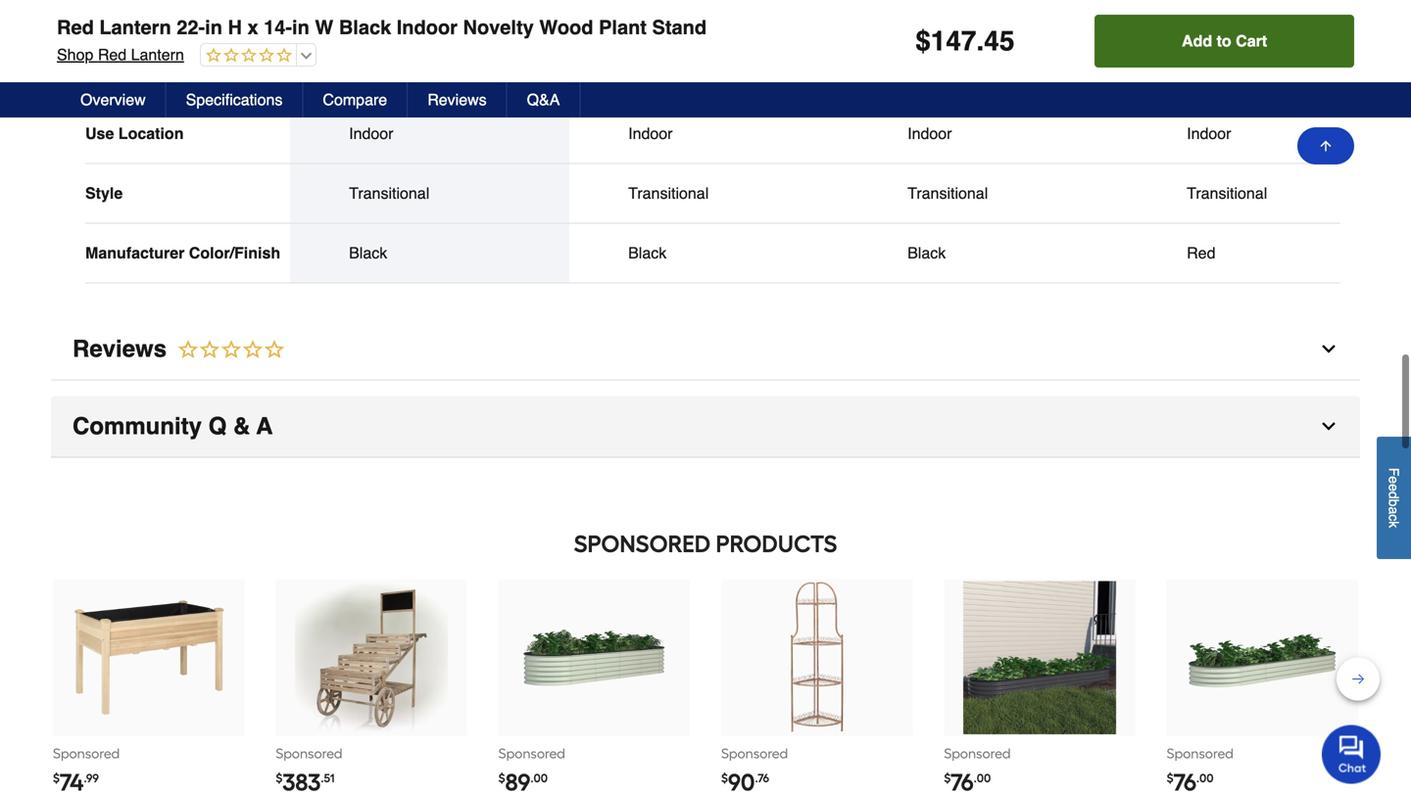 Task type: locate. For each thing, give the bounding box(es) containing it.
f e e d b a c k button
[[1377, 437, 1411, 559]]

compare button
[[303, 82, 408, 118]]

novelty
[[463, 16, 534, 39], [349, 65, 401, 83]]

d
[[1386, 492, 1402, 499]]

1 wood cell from the left
[[349, 5, 511, 24]]

reviews button
[[408, 82, 507, 118], [51, 319, 1360, 381]]

round for 2nd round "cell"
[[908, 65, 954, 83]]

0 horizontal spatial in
[[205, 16, 222, 39]]

2 vertical spatial red
[[1187, 244, 1216, 262]]

.99
[[84, 772, 99, 786]]

1 in from the left
[[205, 16, 222, 39]]

q&a button
[[507, 82, 581, 118]]

round cell down .
[[908, 64, 1069, 84]]

2 wood cell from the left
[[628, 5, 790, 24]]

2 in from the left
[[292, 16, 309, 39]]

.00
[[530, 772, 548, 786], [974, 772, 991, 786], [1196, 772, 1214, 786]]

reviews up community
[[73, 336, 167, 363]]

reviews
[[427, 91, 487, 109], [73, 336, 167, 363]]

e up d
[[1386, 476, 1402, 484]]

red cell
[[1187, 244, 1348, 263]]

round cell
[[628, 64, 790, 84], [908, 64, 1069, 84], [1187, 64, 1348, 84]]

147
[[931, 25, 976, 57]]

red inside cell
[[1187, 244, 1216, 262]]

zero stars image
[[201, 47, 292, 65], [167, 339, 286, 363]]

transitional
[[349, 184, 429, 203], [628, 184, 709, 203], [908, 184, 988, 203], [1187, 184, 1267, 203]]

novelty up compare
[[349, 65, 401, 83]]

veikous 24-in w x 96-in l x 17-in h off-white raised garden bed image
[[518, 582, 671, 735]]

1 horizontal spatial black cell
[[628, 244, 790, 263]]

reviews button up the community q & a button
[[51, 319, 1360, 381]]

black cell
[[349, 244, 511, 263], [628, 244, 790, 263], [908, 244, 1069, 263]]

shape
[[85, 65, 132, 83]]

1 vertical spatial red
[[98, 46, 127, 64]]

wood cell
[[349, 5, 511, 24], [628, 5, 790, 24], [1187, 5, 1348, 24]]

transitional for fourth "transitional" 'cell' from left
[[1187, 184, 1267, 203]]

round cell down stand
[[628, 64, 790, 84]]

0 horizontal spatial round
[[628, 65, 674, 83]]

transitional for 3rd "transitional" 'cell' from the right
[[628, 184, 709, 203]]

.00 for the veikous 24-in w x 96-in l x 11-in h off-white raised garden bed image
[[1196, 772, 1214, 786]]

0 vertical spatial reviews
[[427, 91, 487, 109]]

round
[[628, 65, 674, 83], [908, 65, 954, 83], [1187, 65, 1233, 83]]

arrow up image
[[1318, 138, 1334, 154]]

alpine corporation 59-in h x 55-in w off-white indoor/outdoor novelty wood plant stand image
[[295, 582, 448, 735]]

reviews down novelty cell
[[427, 91, 487, 109]]

red
[[57, 16, 94, 39], [98, 46, 127, 64], [1187, 244, 1216, 262]]

shop
[[57, 46, 93, 64]]

round down add
[[1187, 65, 1233, 83]]

2 .00 from the left
[[974, 772, 991, 786]]

4 transitional cell from the left
[[1187, 184, 1348, 203]]

0 horizontal spatial .00
[[530, 772, 548, 786]]

sponsored
[[574, 530, 711, 559], [53, 746, 120, 763], [276, 746, 343, 763], [498, 746, 565, 763], [721, 746, 788, 763], [944, 746, 1011, 763], [1167, 746, 1234, 763]]

2 horizontal spatial round
[[1187, 65, 1233, 83]]

shop red lantern
[[57, 46, 184, 64]]

black
[[339, 16, 391, 39], [349, 244, 387, 262], [628, 244, 667, 262], [908, 244, 946, 262]]

1 horizontal spatial novelty
[[463, 16, 534, 39]]

stand
[[652, 16, 707, 39]]

3 round from the left
[[1187, 65, 1233, 83]]

use location
[[85, 125, 184, 143]]

frame
[[85, 5, 132, 23]]

lantern down material
[[131, 46, 184, 64]]

veikous 24-in w x 96-in l x 11-in h off-white raised garden bed image
[[1186, 582, 1339, 735]]

color/finish
[[189, 244, 280, 262]]

2 transitional from the left
[[628, 184, 709, 203]]

1 vertical spatial lantern
[[131, 46, 184, 64]]

0 vertical spatial reviews button
[[408, 82, 507, 118]]

community q & a
[[73, 413, 273, 440]]

$ for alpine corporation 59-in h x 55-in w off-white indoor/outdoor novelty wood plant stand image
[[276, 772, 283, 786]]

14-
[[264, 16, 292, 39]]

1 horizontal spatial .00
[[974, 772, 991, 786]]

veikous 24-in w x 96-in l x 11-in h gray raised garden bed image
[[963, 582, 1116, 735]]

specifications button
[[166, 82, 303, 118]]

$ for safavieh abarrane 59.8-in h x 13.8-in w rusty orange outdoor corner wrought iron plant stand "image"
[[721, 772, 728, 786]]

novelty up novelty cell
[[463, 16, 534, 39]]

specifications
[[186, 91, 283, 109]]

lantern up shop red lantern
[[99, 16, 171, 39]]

$ for veikous 24-in w x 96-in l x 17-in h off-white raised garden bed image on the bottom left of the page
[[498, 772, 505, 786]]

2 transitional cell from the left
[[628, 184, 790, 203]]

1 .00 from the left
[[530, 772, 548, 786]]

reviews for bottommost the reviews 'button'
[[73, 336, 167, 363]]

1 horizontal spatial wood cell
[[628, 5, 790, 24]]

transitional cell
[[349, 184, 511, 203], [628, 184, 790, 203], [908, 184, 1069, 203], [1187, 184, 1348, 203]]

in left "h"
[[205, 16, 222, 39]]

2 round from the left
[[908, 65, 954, 83]]

k
[[1386, 521, 1402, 528]]

cart
[[1236, 32, 1267, 50]]

1 vertical spatial zero stars image
[[167, 339, 286, 363]]

0 horizontal spatial novelty
[[349, 65, 401, 83]]

manufacturer color/finish
[[85, 244, 280, 262]]

0 horizontal spatial red
[[57, 16, 94, 39]]

round down the 147
[[908, 65, 954, 83]]

2 horizontal spatial red
[[1187, 244, 1216, 262]]

0 horizontal spatial reviews
[[73, 336, 167, 363]]

1 vertical spatial reviews
[[73, 336, 167, 363]]

manufacturer
[[85, 244, 185, 262]]

2 horizontal spatial wood cell
[[1187, 5, 1348, 24]]

reviews button left q&a
[[408, 82, 507, 118]]

x
[[247, 16, 258, 39]]

0 horizontal spatial wood cell
[[349, 5, 511, 24]]

lantern
[[99, 16, 171, 39], [131, 46, 184, 64]]

sponsored inside southdeep products heading
[[574, 530, 711, 559]]

wood
[[349, 5, 390, 23], [628, 5, 669, 23], [1187, 5, 1227, 23], [539, 16, 593, 39]]

.76
[[755, 772, 769, 786]]

to
[[1217, 32, 1231, 50]]

add to cart
[[1182, 32, 1267, 50]]

1 black cell from the left
[[349, 244, 511, 263]]

1 horizontal spatial round cell
[[908, 64, 1069, 84]]

1 horizontal spatial reviews
[[427, 91, 487, 109]]

use
[[85, 125, 114, 143]]

2 horizontal spatial round cell
[[1187, 64, 1348, 84]]

1 horizontal spatial red
[[98, 46, 127, 64]]

in
[[205, 16, 222, 39], [292, 16, 309, 39]]

sponsored for the veikous 24-in w x 96-in l x 11-in h off-white raised garden bed image
[[1167, 746, 1234, 763]]

3 transitional from the left
[[908, 184, 988, 203]]

3 .00 from the left
[[1196, 772, 1214, 786]]

1 transitional from the left
[[349, 184, 429, 203]]

1 horizontal spatial in
[[292, 16, 309, 39]]

e
[[1386, 476, 1402, 484], [1386, 484, 1402, 492]]

1 round from the left
[[628, 65, 674, 83]]

4 transitional from the left
[[1187, 184, 1267, 203]]

0 horizontal spatial round cell
[[628, 64, 790, 84]]

2 round cell from the left
[[908, 64, 1069, 84]]

0 horizontal spatial black cell
[[349, 244, 511, 263]]

e up b
[[1386, 484, 1402, 492]]

2 horizontal spatial black cell
[[908, 244, 1069, 263]]

red for red lantern 22-in h x 14-in w black indoor novelty wood plant stand
[[57, 16, 94, 39]]

0 vertical spatial novelty
[[463, 16, 534, 39]]

zero stars image down x
[[201, 47, 292, 65]]

transitional for 2nd "transitional" 'cell' from right
[[908, 184, 988, 203]]

2 horizontal spatial .00
[[1196, 772, 1214, 786]]

sponsored products
[[574, 530, 837, 559]]

indoor
[[397, 16, 458, 39], [349, 125, 393, 143], [628, 125, 673, 143], [908, 125, 952, 143], [1187, 125, 1231, 143]]

frame material
[[85, 5, 196, 23]]

indoor cell
[[349, 124, 511, 144], [628, 124, 790, 144], [908, 124, 1069, 144], [1187, 124, 1348, 144]]

h
[[228, 16, 242, 39]]

zero stars image up q
[[167, 339, 286, 363]]

0 vertical spatial red
[[57, 16, 94, 39]]

$
[[915, 25, 931, 57], [53, 772, 60, 786], [276, 772, 283, 786], [498, 772, 505, 786], [721, 772, 728, 786], [944, 772, 951, 786], [1167, 772, 1174, 786]]

1 vertical spatial reviews button
[[51, 319, 1360, 381]]

1 horizontal spatial round
[[908, 65, 954, 83]]

0 vertical spatial zero stars image
[[201, 47, 292, 65]]

1 vertical spatial novelty
[[349, 65, 401, 83]]

b
[[1386, 499, 1402, 507]]

w
[[315, 16, 333, 39]]

in left w
[[292, 16, 309, 39]]

4 indoor cell from the left
[[1187, 124, 1348, 144]]

round cell down cart
[[1187, 64, 1348, 84]]

round down stand
[[628, 65, 674, 83]]



Task type: describe. For each thing, give the bounding box(es) containing it.
.51
[[321, 772, 335, 786]]

add
[[1182, 32, 1212, 50]]

q
[[208, 413, 227, 440]]

chat invite button image
[[1322, 725, 1382, 784]]

a
[[256, 413, 273, 440]]

round for 3rd round "cell" from the right
[[628, 65, 674, 83]]

$ for veikous 24-in w x 96-in l x 11-in h gray raised garden bed image
[[944, 772, 951, 786]]

45
[[984, 25, 1015, 57]]

location
[[118, 125, 184, 143]]

2 e from the top
[[1386, 484, 1402, 492]]

a
[[1386, 507, 1402, 515]]

2 indoor cell from the left
[[628, 124, 790, 144]]

c
[[1386, 515, 1402, 521]]

1 e from the top
[[1386, 476, 1402, 484]]

q&a
[[527, 91, 560, 109]]

products
[[716, 530, 837, 559]]

2 black cell from the left
[[628, 244, 790, 263]]

3 round cell from the left
[[1187, 64, 1348, 84]]

southdeep products heading
[[51, 525, 1360, 564]]

.00 for veikous 24-in w x 96-in l x 17-in h off-white raised garden bed image on the bottom left of the page
[[530, 772, 548, 786]]

overview button
[[61, 82, 166, 118]]

chevron down image
[[1319, 340, 1339, 359]]

sponsored for veikous 24-in w x 96-in l x 17-in h off-white raised garden bed image on the bottom left of the page
[[498, 746, 565, 763]]

material
[[137, 5, 196, 23]]

add to cart button
[[1095, 15, 1354, 68]]

sponsored for alpine corporation 59-in h x 55-in w off-white indoor/outdoor novelty wood plant stand image
[[276, 746, 343, 763]]

overview
[[80, 91, 146, 109]]

.
[[976, 25, 984, 57]]

3 black cell from the left
[[908, 244, 1069, 263]]

compare
[[323, 91, 387, 109]]

red lantern 22-in h x 14-in w black indoor novelty wood plant stand
[[57, 16, 707, 39]]

safavieh abarrane 59.8-in h x 13.8-in w rusty orange outdoor corner wrought iron plant stand image
[[740, 582, 893, 735]]

1 transitional cell from the left
[[349, 184, 511, 203]]

&
[[233, 413, 250, 440]]

style
[[85, 184, 123, 203]]

red for red cell
[[1187, 244, 1216, 262]]

round for 1st round "cell" from right
[[1187, 65, 1233, 83]]

3 wood cell from the left
[[1187, 5, 1348, 24]]

reviews for topmost the reviews 'button'
[[427, 91, 487, 109]]

sponsored for veikous 22.4-in w x 46.8-in l x 30.3-in h natural raised garden bed image
[[53, 746, 120, 763]]

transitional for first "transitional" 'cell'
[[349, 184, 429, 203]]

$ for veikous 22.4-in w x 46.8-in l x 30.3-in h natural raised garden bed image
[[53, 772, 60, 786]]

1 round cell from the left
[[628, 64, 790, 84]]

1 indoor cell from the left
[[349, 124, 511, 144]]

f e e d b a c k
[[1386, 468, 1402, 528]]

$ for the veikous 24-in w x 96-in l x 11-in h off-white raised garden bed image
[[1167, 772, 1174, 786]]

community
[[73, 413, 202, 440]]

plant
[[599, 16, 647, 39]]

zero stars image inside the reviews 'button'
[[167, 339, 286, 363]]

novelty cell
[[349, 64, 511, 84]]

novelty inside cell
[[349, 65, 401, 83]]

sponsored for safavieh abarrane 59.8-in h x 13.8-in w rusty orange outdoor corner wrought iron plant stand "image"
[[721, 746, 788, 763]]

f
[[1386, 468, 1402, 476]]

3 transitional cell from the left
[[908, 184, 1069, 203]]

sponsored for veikous 24-in w x 96-in l x 11-in h gray raised garden bed image
[[944, 746, 1011, 763]]

22-
[[177, 16, 205, 39]]

veikous 22.4-in w x 46.8-in l x 30.3-in h natural raised garden bed image
[[72, 582, 225, 735]]

$ 147 . 45
[[915, 25, 1015, 57]]

chevron down image
[[1319, 417, 1339, 437]]

community q & a button
[[51, 397, 1360, 458]]

3 indoor cell from the left
[[908, 124, 1069, 144]]

0 vertical spatial lantern
[[99, 16, 171, 39]]

.00 for veikous 24-in w x 96-in l x 11-in h gray raised garden bed image
[[974, 772, 991, 786]]



Task type: vqa. For each thing, say whether or not it's contained in the screenshot.
H
yes



